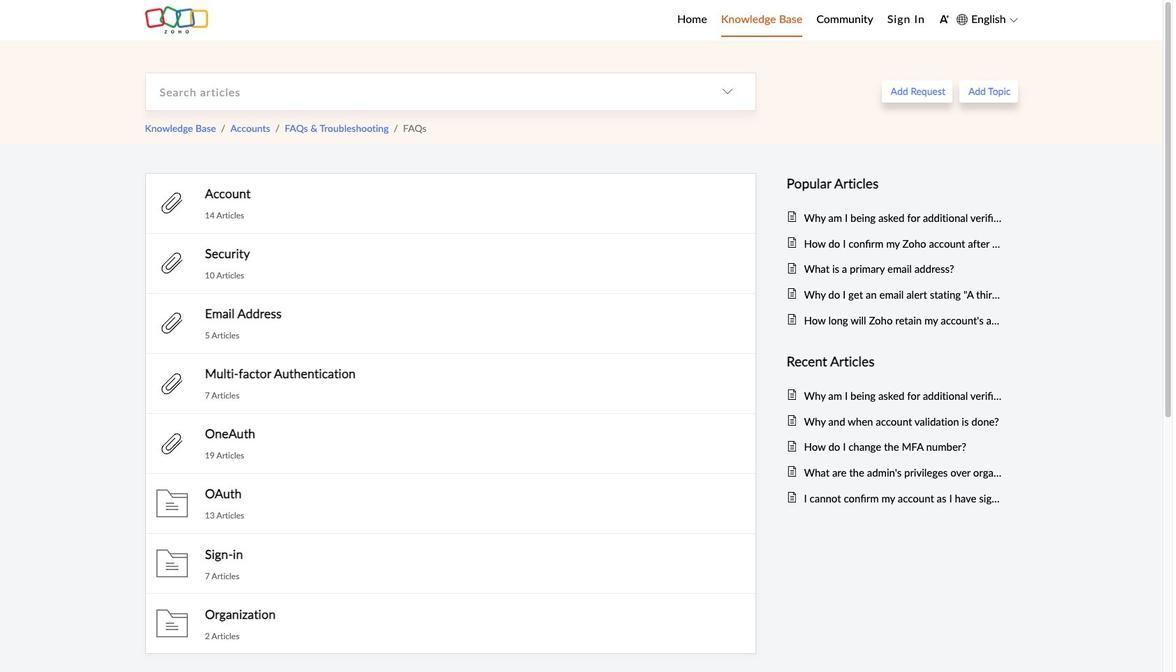 Task type: locate. For each thing, give the bounding box(es) containing it.
0 vertical spatial heading
[[787, 173, 1004, 194]]

1 heading from the top
[[787, 173, 1004, 194]]

choose category element
[[700, 73, 755, 110]]

choose languages element
[[957, 10, 1018, 28]]

heading
[[787, 173, 1004, 194], [787, 351, 1004, 373]]

user preference image
[[939, 14, 950, 24]]

1 vertical spatial heading
[[787, 351, 1004, 373]]



Task type: vqa. For each thing, say whether or not it's contained in the screenshot.
the bottom heading
yes



Task type: describe. For each thing, give the bounding box(es) containing it.
2 heading from the top
[[787, 351, 1004, 373]]

user preference element
[[939, 9, 950, 31]]

choose category image
[[722, 86, 733, 97]]

Search articles field
[[146, 73, 700, 110]]



